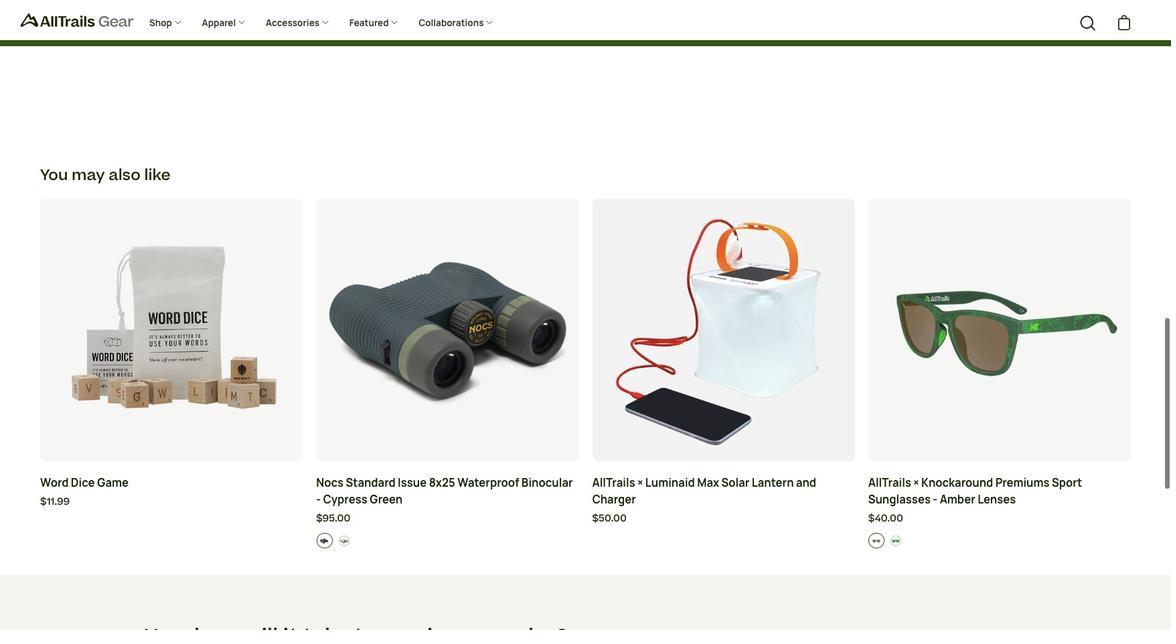 Task type: describe. For each thing, give the bounding box(es) containing it.
$11.99
[[40, 495, 70, 509]]

× for knockaround
[[913, 475, 919, 490]]

$40.00
[[868, 511, 903, 525]]

$50.00 link
[[592, 511, 855, 526]]

glacial blue image
[[339, 536, 349, 546]]

featured link
[[339, 7, 409, 40]]

mirrored green image
[[891, 536, 901, 546]]

premiums
[[995, 475, 1050, 490]]

shop link
[[139, 7, 192, 40]]

also
[[109, 165, 140, 186]]

max
[[697, 475, 719, 490]]

charger
[[592, 492, 636, 507]]

lenses
[[978, 492, 1016, 507]]

green
[[370, 492, 403, 507]]

may
[[72, 165, 105, 186]]

solar
[[722, 475, 750, 490]]

apparel
[[202, 17, 238, 29]]

Glacial Blue radio
[[336, 533, 352, 549]]

amber image
[[871, 536, 882, 546]]

cypress green image
[[319, 536, 330, 546]]

you may also like
[[40, 165, 171, 186]]

toggle plus image for accessories
[[321, 18, 329, 26]]

nocs
[[316, 475, 344, 490]]

featured
[[349, 17, 391, 29]]

shop
[[149, 17, 174, 29]]

nocs standard issue 8x25 waterproof binocular - cypress green link
[[316, 475, 579, 508]]

sport
[[1052, 475, 1082, 490]]

amber
[[940, 492, 975, 507]]

alltrails × knockaround premiums sport sunglasses - amber lenses $40.00
[[868, 475, 1082, 525]]

toggle plus image for shop
[[174, 18, 182, 26]]

and
[[796, 475, 816, 490]]

apparel link
[[192, 7, 256, 40]]

option group for green
[[317, 533, 579, 549]]

issue
[[398, 475, 427, 490]]

accessories link
[[256, 7, 339, 40]]

$50.00
[[592, 511, 627, 525]]

toggle plus image for collaborations
[[486, 18, 494, 26]]

luminaid
[[645, 475, 695, 490]]

Mirrored Green radio
[[888, 533, 905, 549]]

option group for lenses
[[869, 533, 1131, 549]]

Cypress Green radio
[[317, 533, 333, 549]]

alltrails × knockaround premiums sport sunglasses - amber lenses link
[[868, 475, 1131, 508]]

- for amber
[[933, 492, 938, 507]]

dice
[[71, 475, 95, 490]]



Task type: vqa. For each thing, say whether or not it's contained in the screenshot.
'Shop' within Shop link
no



Task type: locate. For each thing, give the bounding box(es) containing it.
waterproof
[[457, 475, 519, 490]]

2 toggle plus image from the left
[[321, 18, 329, 26]]

2 × from the left
[[913, 475, 919, 490]]

you
[[40, 165, 68, 186]]

alltrails
[[592, 475, 635, 490], [868, 475, 911, 490]]

- inside alltrails × knockaround premiums sport sunglasses - amber lenses $40.00
[[933, 492, 938, 507]]

$95.00 link
[[316, 511, 579, 526]]

Amber radio
[[869, 533, 885, 549]]

1 horizontal spatial -
[[933, 492, 938, 507]]

alltrails for alltrails × luminaid max solar lantern and charger
[[592, 475, 635, 490]]

collaborations
[[419, 17, 486, 29]]

alltrails up charger
[[592, 475, 635, 490]]

1 horizontal spatial alltrails
[[868, 475, 911, 490]]

1 option group from the left
[[317, 533, 579, 549]]

- down nocs on the left
[[316, 492, 321, 507]]

2 alltrails from the left
[[868, 475, 911, 490]]

1 horizontal spatial option group
[[869, 533, 1131, 549]]

binocular
[[521, 475, 573, 490]]

toggle plus image inside shop link
[[174, 18, 182, 26]]

word dice game link
[[40, 475, 303, 491]]

toggle plus image
[[174, 18, 182, 26], [321, 18, 329, 26], [391, 18, 399, 26], [486, 18, 494, 26]]

8x25
[[429, 475, 455, 490]]

accessories
[[266, 17, 321, 29]]

0 horizontal spatial ×
[[637, 475, 643, 490]]

toggle plus image
[[238, 18, 246, 26]]

sunglasses
[[868, 492, 931, 507]]

toggle plus image inside featured link
[[391, 18, 399, 26]]

1 toggle plus image from the left
[[174, 18, 182, 26]]

0 horizontal spatial alltrails
[[592, 475, 635, 490]]

0 horizontal spatial -
[[316, 492, 321, 507]]

option group
[[317, 533, 579, 549], [869, 533, 1131, 549]]

$11.99 link
[[40, 495, 303, 510]]

lantern
[[752, 475, 794, 490]]

standard
[[346, 475, 396, 490]]

3 toggle plus image from the left
[[391, 18, 399, 26]]

- for cypress
[[316, 492, 321, 507]]

knockaround
[[921, 475, 993, 490]]

- left amber
[[933, 492, 938, 507]]

toggle plus image inside accessories link
[[321, 18, 329, 26]]

toggle plus image inside collaborations link
[[486, 18, 494, 26]]

× left luminaid on the bottom of page
[[637, 475, 643, 490]]

- inside nocs standard issue 8x25 waterproof binocular - cypress green $95.00
[[316, 492, 321, 507]]

nocs standard issue 8x25 waterproof binocular - cypress green $95.00
[[316, 475, 573, 525]]

alltrails inside the alltrails × luminaid max solar lantern and charger $50.00
[[592, 475, 635, 490]]

-
[[316, 492, 321, 507], [933, 492, 938, 507]]

1 - from the left
[[316, 492, 321, 507]]

× inside the alltrails × luminaid max solar lantern and charger $50.00
[[637, 475, 643, 490]]

1 alltrails from the left
[[592, 475, 635, 490]]

alltrails up sunglasses
[[868, 475, 911, 490]]

4 toggle plus image from the left
[[486, 18, 494, 26]]

× up sunglasses
[[913, 475, 919, 490]]

word dice game $11.99
[[40, 475, 129, 509]]

cypress
[[323, 492, 367, 507]]

2 option group from the left
[[869, 533, 1131, 549]]

alltrails inside alltrails × knockaround premiums sport sunglasses - amber lenses $40.00
[[868, 475, 911, 490]]

1 horizontal spatial ×
[[913, 475, 919, 490]]

word
[[40, 475, 69, 490]]

like
[[144, 165, 171, 186]]

collaborations link
[[409, 7, 504, 40]]

game
[[97, 475, 129, 490]]

2 - from the left
[[933, 492, 938, 507]]

option group down "$95.00" link
[[317, 533, 579, 549]]

$95.00
[[316, 511, 351, 525]]

alltrails × luminaid max solar lantern and charger link
[[592, 475, 855, 508]]

1 × from the left
[[637, 475, 643, 490]]

toggle plus image for featured
[[391, 18, 399, 26]]

× inside alltrails × knockaround premiums sport sunglasses - amber lenses $40.00
[[913, 475, 919, 490]]

$40.00 link
[[868, 511, 1131, 526]]

option group down $40.00 link
[[869, 533, 1131, 549]]

alltrails × luminaid max solar lantern and charger $50.00
[[592, 475, 816, 525]]

× for luminaid
[[637, 475, 643, 490]]

alltrails for alltrails × knockaround premiums sport sunglasses - amber lenses
[[868, 475, 911, 490]]

0 horizontal spatial option group
[[317, 533, 579, 549]]

×
[[637, 475, 643, 490], [913, 475, 919, 490]]



